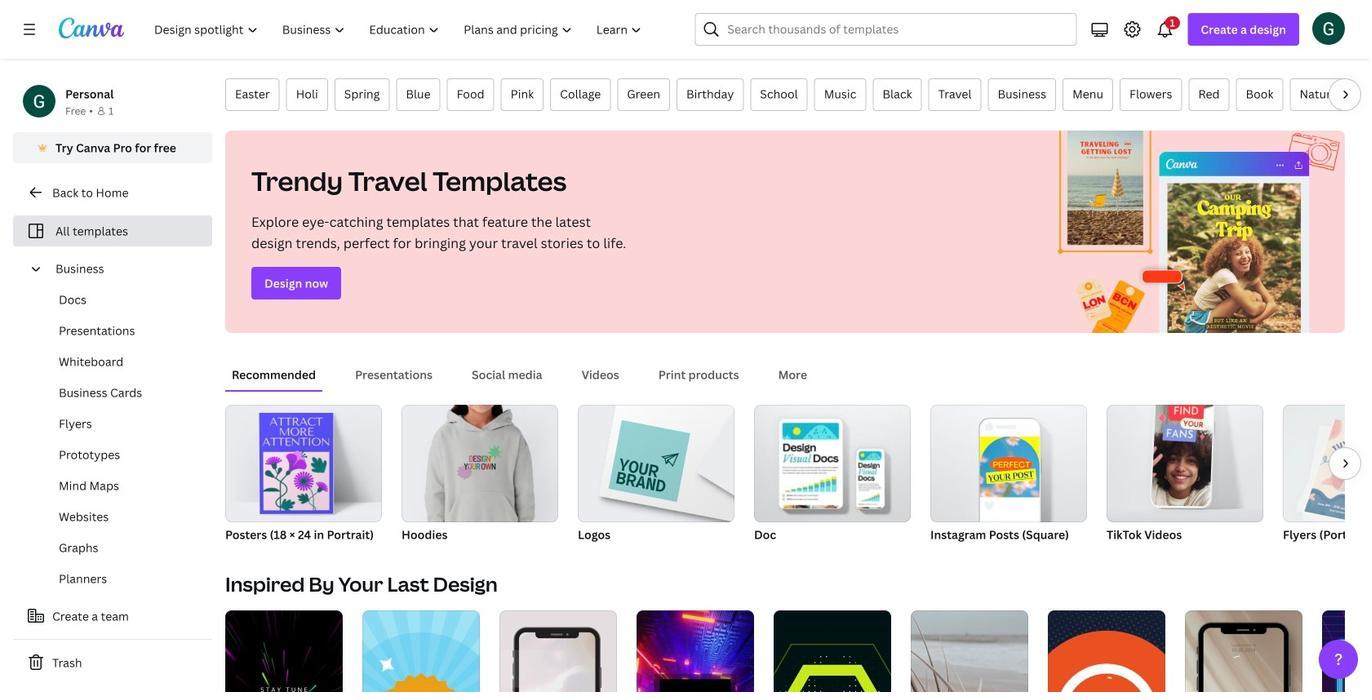 Task type: vqa. For each thing, say whether or not it's contained in the screenshot.
Empty folder image displayed when there are no installed apps
no



Task type: describe. For each thing, give the bounding box(es) containing it.
trendy travel templates image
[[1042, 131, 1346, 333]]

greg robinson image
[[1313, 12, 1346, 45]]



Task type: locate. For each thing, give the bounding box(es) containing it.
Search search field
[[728, 14, 1067, 45]]

top level navigation element
[[144, 13, 656, 46]]

hoodie image
[[402, 405, 559, 523], [451, 439, 509, 486]]

tiktok video image
[[1152, 395, 1214, 507], [1107, 405, 1264, 523]]

instagram post (square) image
[[931, 405, 1088, 523], [980, 437, 1040, 498]]

logo image
[[578, 405, 735, 523], [609, 420, 691, 502]]

None search field
[[695, 13, 1077, 46]]

poster (18 × 24 in portrait) image
[[225, 405, 382, 523], [259, 413, 333, 514]]

flyer (portrait 8.5 × 11 in) image
[[1284, 405, 1372, 523]]

doc image
[[754, 405, 911, 523], [754, 405, 911, 523]]



